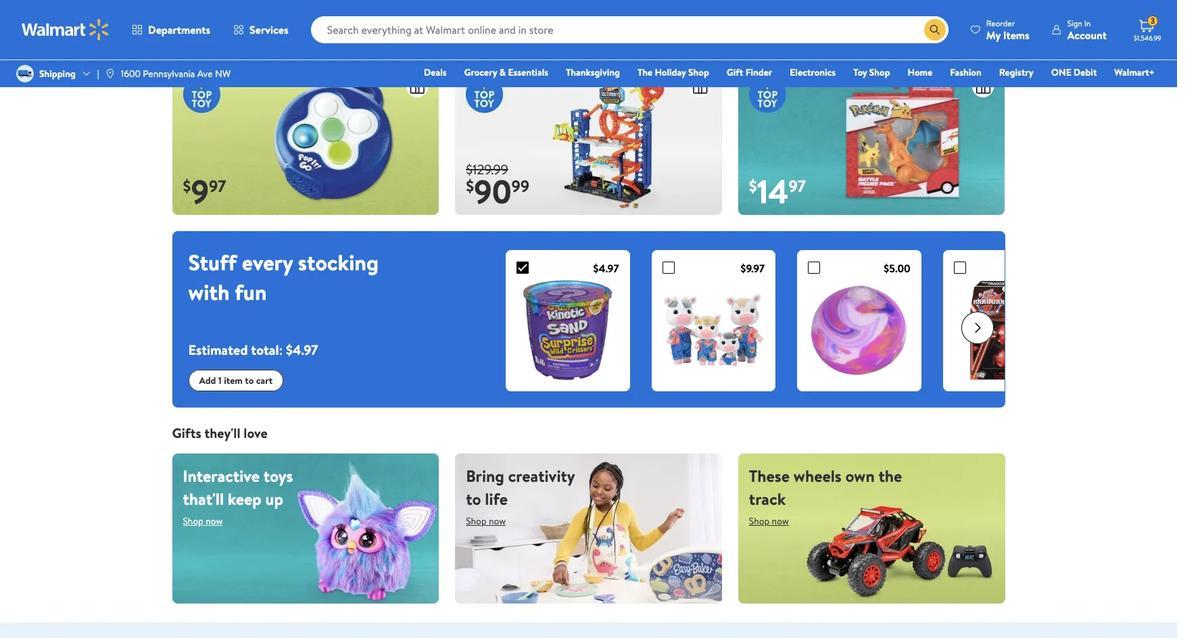 Task type: describe. For each thing, give the bounding box(es) containing it.
the holiday shop link
[[632, 65, 716, 80]]

gift finder
[[727, 66, 773, 79]]

reorder my items
[[987, 17, 1030, 42]]

deals
[[424, 66, 447, 79]]

that'll
[[183, 488, 224, 511]]

1600 pennsylvania ave nw
[[121, 67, 231, 80]]

walmart+
[[1115, 66, 1156, 79]]

gifts
[[172, 424, 201, 443]]

category interactive toys that'll keep up image
[[172, 454, 439, 604]]

toy shop link
[[848, 65, 897, 80]]

fun
[[235, 277, 267, 307]]

thanksgiving
[[566, 66, 620, 79]]

own
[[846, 465, 875, 488]]

grocery & essentials link
[[458, 65, 555, 80]]

thanksgiving link
[[560, 65, 627, 80]]

shop inside these wheels own the track shop now
[[750, 515, 770, 528]]

shop now button for bring creativity to life
[[466, 511, 506, 533]]

in
[[1085, 17, 1092, 29]]

stuff every stocking with fun
[[188, 248, 379, 307]]

$ for 14
[[750, 175, 758, 198]]

toy
[[854, 66, 868, 79]]

cart
[[256, 374, 273, 388]]

interactive
[[183, 465, 260, 488]]

shop right holiday on the top
[[689, 66, 710, 79]]

departments button
[[120, 14, 222, 46]]

services
[[250, 22, 289, 37]]

estimated total: $4.97
[[188, 341, 318, 359]]

registry link
[[994, 65, 1040, 80]]

one debit
[[1052, 66, 1098, 79]]

14
[[758, 169, 789, 215]]

item
[[224, 374, 243, 388]]

essentials
[[508, 66, 549, 79]]

my
[[987, 27, 1001, 42]]

$ inside '$129.99 $ 90 99'
[[466, 175, 474, 198]]

$5.00
[[884, 261, 911, 276]]

total:
[[251, 341, 283, 359]]

with
[[188, 277, 230, 307]]

1
[[218, 374, 222, 388]]

wheels
[[794, 465, 842, 488]]

gift
[[727, 66, 744, 79]]

every
[[242, 248, 293, 277]]

now for these wheels own the track
[[772, 515, 789, 528]]

nw
[[215, 67, 231, 80]]

$129.99
[[466, 160, 509, 179]]

0 horizontal spatial $4.97
[[286, 341, 318, 359]]

&
[[500, 66, 506, 79]]

shop now button for these wheels own the track
[[750, 511, 789, 533]]

 image for shipping
[[16, 65, 34, 83]]

pop it! go bubble popping sensory game by buffalo games image
[[172, 65, 439, 215]]

shipping
[[39, 67, 76, 80]]

like
[[250, 35, 270, 54]]

home
[[908, 66, 933, 79]]

fashion link
[[945, 65, 988, 80]]

grocery
[[465, 66, 498, 79]]

up
[[266, 488, 283, 511]]

99
[[512, 175, 530, 198]]

|
[[97, 67, 99, 80]]

97 for 14
[[789, 175, 807, 198]]

interactive toys that'll keep up shop now
[[183, 465, 293, 528]]

electronics link
[[784, 65, 842, 80]]

hot wheels city ultimate garage playset with 2 die-cast cars, toy storage for 50+ cars image
[[455, 65, 723, 215]]

fashion
[[951, 66, 982, 79]]

electronics
[[790, 66, 836, 79]]

walmart+ link
[[1109, 65, 1162, 80]]

may
[[197, 35, 221, 54]]

pokemon battle figure 2 pack - features 4.5-inch charizard and 2-inch pikachu battle figures image
[[739, 65, 1006, 215]]

now for interactive toys that'll keep up
[[206, 515, 223, 528]]

registry
[[1000, 66, 1034, 79]]

toy shop
[[854, 66, 891, 79]]

to inside bring creativity to life shop now
[[466, 488, 481, 511]]

toys
[[264, 465, 293, 488]]

 image for 1600 pennsylvania ave nw
[[105, 68, 115, 79]]

bring creativity to life shop now
[[466, 465, 575, 528]]

life
[[485, 488, 508, 511]]

pennsylvania
[[143, 67, 195, 80]]

add
[[199, 374, 216, 388]]

Search search field
[[311, 16, 949, 43]]

keep
[[228, 488, 262, 511]]

also
[[224, 35, 247, 54]]

track
[[750, 488, 786, 511]]



Task type: locate. For each thing, give the bounding box(es) containing it.
they'll
[[205, 424, 241, 443]]

Walmart Site-Wide search field
[[311, 16, 949, 43]]

one debit link
[[1046, 65, 1104, 80]]

1 horizontal spatial $4.97
[[594, 261, 620, 276]]

account
[[1068, 27, 1108, 42]]

97 inside $ 14 97
[[789, 175, 807, 198]]

0 vertical spatial to
[[245, 374, 254, 388]]

departments
[[148, 22, 210, 37]]

search icon image
[[930, 24, 941, 35]]

now
[[206, 515, 223, 528], [489, 515, 506, 528], [772, 515, 789, 528]]

walmart image
[[22, 19, 110, 41]]

shop
[[689, 66, 710, 79], [870, 66, 891, 79], [183, 515, 204, 528], [466, 515, 487, 528], [750, 515, 770, 528]]

None checkbox
[[517, 262, 529, 274], [809, 262, 821, 274], [517, 262, 529, 274], [809, 262, 821, 274]]

now down track
[[772, 515, 789, 528]]

1 vertical spatial to
[[466, 488, 481, 511]]

shop right toy
[[870, 66, 891, 79]]

sign in account
[[1068, 17, 1108, 42]]

1 horizontal spatial now
[[489, 515, 506, 528]]

shop down track
[[750, 515, 770, 528]]

97 for 9
[[209, 175, 226, 198]]

these
[[750, 465, 790, 488]]

$ inside $ 9 97
[[183, 175, 191, 198]]

gifts they'll love
[[172, 424, 268, 443]]

shop down that'll
[[183, 515, 204, 528]]

 image left the shipping
[[16, 65, 34, 83]]

1 horizontal spatial shop now button
[[466, 511, 506, 533]]

bakugan, 2-inch-tall collectible, customizable action figure, girl and boy toys $4.97 image
[[954, 277, 1057, 381]]

estimated
[[188, 341, 248, 359]]

9
[[191, 169, 209, 215]]

next slide of list image
[[962, 312, 995, 344]]

$4.97
[[594, 261, 620, 276], [286, 341, 318, 359]]

2 horizontal spatial now
[[772, 515, 789, 528]]

the
[[638, 66, 653, 79]]

$ inside $ 14 97
[[750, 175, 758, 198]]

1 97 from the left
[[209, 175, 226, 198]]

0 horizontal spatial shop now button
[[183, 511, 223, 533]]

1 horizontal spatial to
[[466, 488, 481, 511]]

0 horizontal spatial  image
[[16, 65, 34, 83]]

debit
[[1075, 66, 1098, 79]]

2 $ from the left
[[466, 175, 474, 198]]

0 vertical spatial $4.97
[[594, 261, 620, 276]]

$129.99 $ 90 99
[[466, 160, 530, 215]]

holiday
[[655, 66, 687, 79]]

3 $ from the left
[[750, 175, 758, 198]]

you may also like
[[172, 35, 270, 54]]

now inside these wheels own the track shop now
[[772, 515, 789, 528]]

love
[[244, 424, 268, 443]]

now inside bring creativity to life shop now
[[489, 515, 506, 528]]

the
[[879, 465, 903, 488]]

add 1 item to cart
[[199, 374, 273, 388]]

0 horizontal spatial now
[[206, 515, 223, 528]]

services button
[[222, 14, 300, 46]]

97
[[209, 175, 226, 198], [789, 175, 807, 198]]

1 vertical spatial $4.97
[[286, 341, 318, 359]]

1 horizontal spatial 97
[[789, 175, 807, 198]]

shop down the life
[[466, 515, 487, 528]]

$9.97
[[741, 261, 765, 276]]

 image
[[16, 65, 34, 83], [105, 68, 115, 79]]

category bring creativity to life image
[[455, 454, 723, 604]]

2 horizontal spatial $
[[750, 175, 758, 198]]

stuff
[[188, 248, 237, 277]]

$ 9 97
[[183, 169, 226, 215]]

add 1 item to cart button
[[188, 370, 284, 392]]

$
[[183, 175, 191, 198], [466, 175, 474, 198], [750, 175, 758, 198]]

shop now button down bring
[[466, 511, 506, 533]]

None checkbox
[[663, 262, 675, 274], [954, 262, 967, 274], [663, 262, 675, 274], [954, 262, 967, 274]]

now down the life
[[489, 515, 506, 528]]

2 97 from the left
[[789, 175, 807, 198]]

1 now from the left
[[206, 515, 223, 528]]

2 horizontal spatial shop now button
[[750, 511, 789, 533]]

to left the life
[[466, 488, 481, 511]]

 image right | on the top left of page
[[105, 68, 115, 79]]

ave
[[197, 67, 213, 80]]

shop inside interactive toys that'll keep up shop now
[[183, 515, 204, 528]]

creativity
[[509, 465, 575, 488]]

category these wheels own the track image
[[739, 454, 1006, 604]]

0 horizontal spatial to
[[245, 374, 254, 388]]

shop now button
[[183, 511, 223, 533], [466, 511, 506, 533], [750, 511, 789, 533]]

items
[[1004, 27, 1030, 42]]

2 now from the left
[[489, 515, 506, 528]]

to
[[245, 374, 254, 388], [466, 488, 481, 511]]

you
[[172, 35, 193, 54]]

deals link
[[418, 65, 453, 80]]

giggle zone 4.5" squeeze stress ball $5.00 image
[[809, 277, 911, 381]]

shop now button for interactive toys that'll keep up
[[183, 511, 223, 533]]

3 shop now button from the left
[[750, 511, 789, 533]]

to left cart
[[245, 374, 254, 388]]

3 $1,546.99
[[1135, 15, 1162, 43]]

1600
[[121, 67, 141, 80]]

clear search field text image
[[909, 24, 919, 35]]

$ for 9
[[183, 175, 191, 198]]

$1,546.99
[[1135, 33, 1162, 43]]

one
[[1052, 66, 1072, 79]]

the holiday shop
[[638, 66, 710, 79]]

bring
[[466, 465, 505, 488]]

these wheels own the track shop now
[[750, 465, 903, 528]]

finder
[[746, 66, 773, 79]]

0 horizontal spatial $
[[183, 175, 191, 198]]

0 horizontal spatial 97
[[209, 175, 226, 198]]

to inside button
[[245, 374, 254, 388]]

shop inside bring creativity to life shop now
[[466, 515, 487, 528]]

$ 14 97
[[750, 169, 807, 215]]

honey bee acres the cloverberrys cow family, 4 miniature doll figures, ages 3 and up $9.97 image
[[663, 277, 765, 381]]

3 now from the left
[[772, 515, 789, 528]]

1 horizontal spatial  image
[[105, 68, 115, 79]]

shop now button left 'keep'
[[183, 511, 223, 533]]

1 shop now button from the left
[[183, 511, 223, 533]]

97 inside $ 9 97
[[209, 175, 226, 198]]

home link
[[902, 65, 939, 80]]

shop now button down these
[[750, 511, 789, 533]]

stocking
[[298, 248, 379, 277]]

kinetic sand surprise wild critters play set with storage $4.97 image
[[517, 277, 620, 381]]

1 horizontal spatial $
[[466, 175, 474, 198]]

90
[[474, 169, 512, 215]]

gift finder link
[[721, 65, 779, 80]]

1 $ from the left
[[183, 175, 191, 198]]

reorder
[[987, 17, 1016, 29]]

grocery & essentials
[[465, 66, 549, 79]]

sign
[[1068, 17, 1083, 29]]

now inside interactive toys that'll keep up shop now
[[206, 515, 223, 528]]

2 shop now button from the left
[[466, 511, 506, 533]]

now down that'll
[[206, 515, 223, 528]]



Task type: vqa. For each thing, say whether or not it's contained in the screenshot.
the leftmost Walmart
no



